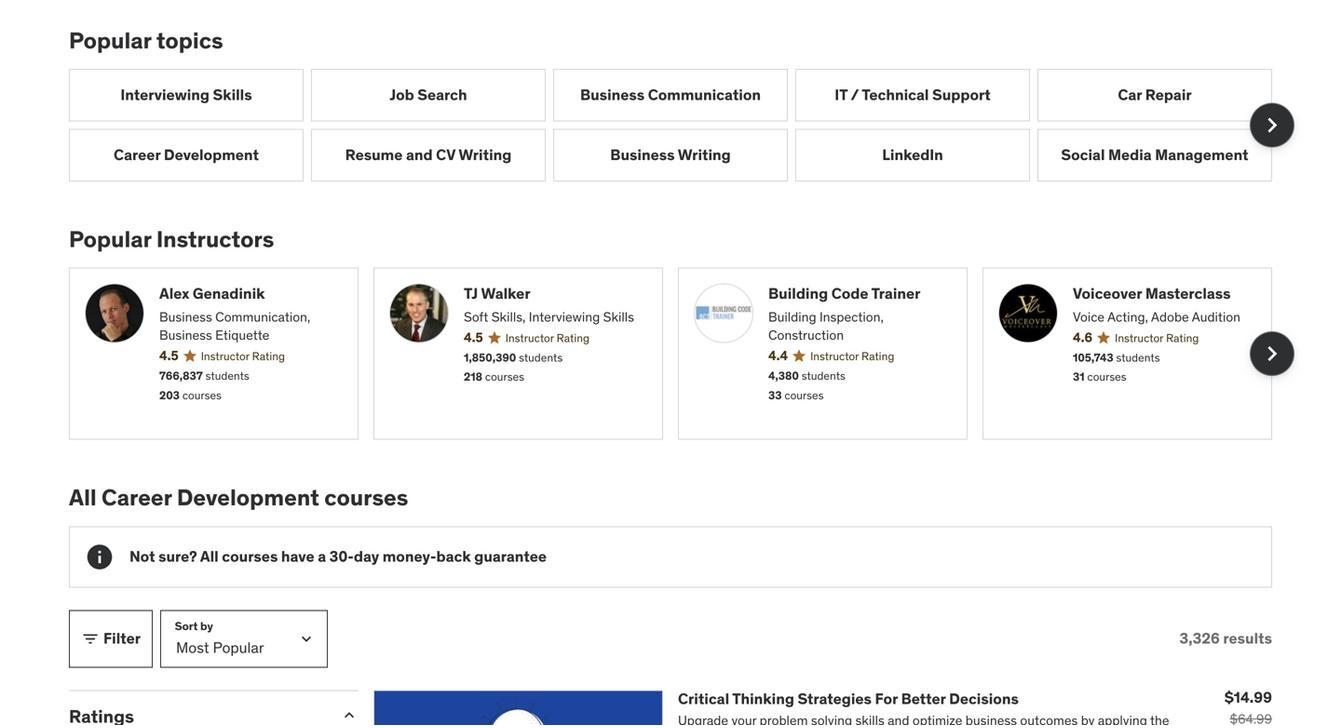 Task type: vqa. For each thing, say whether or not it's contained in the screenshot.
dreams.
no



Task type: describe. For each thing, give the bounding box(es) containing it.
carousel element for popular topics
[[69, 69, 1295, 182]]

0 horizontal spatial skills
[[213, 85, 252, 104]]

766,837 students 203 courses
[[159, 369, 249, 403]]

media
[[1109, 145, 1152, 164]]

instructor for voice
[[1115, 331, 1164, 346]]

business communication
[[580, 85, 761, 104]]

3,326 results status
[[1180, 629, 1273, 649]]

33
[[769, 388, 782, 403]]

31
[[1073, 370, 1085, 384]]

construction
[[769, 327, 844, 344]]

students for soft
[[519, 351, 563, 365]]

small image
[[81, 630, 100, 649]]

for
[[875, 690, 898, 709]]

interviewing skills link
[[69, 69, 304, 122]]

$14.99
[[1225, 688, 1273, 707]]

small image
[[340, 706, 359, 725]]

it / technical support link
[[796, 69, 1030, 122]]

resume and cv writing link
[[311, 129, 546, 182]]

results
[[1224, 629, 1273, 649]]

critical
[[678, 690, 730, 709]]

business down alex
[[159, 309, 212, 326]]

alex genadinik business communication, business etiquette
[[159, 284, 310, 344]]

instructor rating for genadinik
[[201, 350, 285, 364]]

popular for popular instructors
[[69, 225, 151, 253]]

3,326 results
[[1180, 629, 1273, 649]]

thinking
[[732, 690, 795, 709]]

0 horizontal spatial interviewing
[[121, 85, 210, 104]]

4.5 for tj
[[464, 329, 483, 346]]

rating for genadinik
[[252, 350, 285, 364]]

etiquette
[[215, 327, 270, 344]]

interviewing skills
[[121, 85, 252, 104]]

popular instructors
[[69, 225, 274, 253]]

instructor rating for walker
[[506, 331, 590, 346]]

203
[[159, 388, 180, 403]]

and
[[406, 145, 433, 164]]

guarantee
[[474, 547, 547, 567]]

popular for popular topics
[[69, 26, 151, 54]]

voice
[[1073, 309, 1105, 326]]

instructor rating for masterclass
[[1115, 331, 1199, 346]]

voiceover masterclass voice acting, adobe audition
[[1073, 284, 1241, 326]]

tj walker soft skills, interviewing skills
[[464, 284, 634, 326]]

critical thinking strategies for better decisions link
[[678, 690, 1019, 709]]

instructor rating for code
[[811, 350, 895, 364]]

next image for popular topics
[[1258, 110, 1287, 140]]

job search
[[390, 85, 467, 104]]

building code trainer building inspection, construction
[[769, 284, 921, 344]]

trainer
[[872, 284, 921, 303]]

linkedin link
[[796, 129, 1030, 182]]

alex genadinik link
[[159, 284, 343, 305]]

0 vertical spatial career
[[114, 145, 161, 164]]

it / technical support
[[835, 85, 991, 104]]

courses for 33
[[785, 388, 824, 403]]

rating for masterclass
[[1166, 331, 1199, 346]]

1 vertical spatial career
[[102, 484, 172, 512]]

1 building from the top
[[769, 284, 828, 303]]

courses for all
[[222, 547, 278, 567]]

next image for popular instructors
[[1258, 339, 1287, 369]]

soft
[[464, 309, 488, 326]]

adobe
[[1151, 309, 1189, 326]]

0 vertical spatial all
[[69, 484, 97, 512]]

critical thinking strategies for better decisions
[[678, 690, 1019, 709]]

genadinik
[[193, 284, 265, 303]]

day
[[354, 547, 379, 567]]

business writing link
[[553, 129, 788, 182]]

support
[[933, 85, 991, 104]]

decisions
[[949, 690, 1019, 709]]

social
[[1061, 145, 1105, 164]]

writing inside "link"
[[459, 145, 512, 164]]

218
[[464, 370, 483, 384]]

105,743 students 31 courses
[[1073, 351, 1160, 384]]

communication,
[[215, 309, 310, 326]]

it
[[835, 85, 848, 104]]

not
[[129, 547, 155, 567]]

have
[[281, 547, 315, 567]]

courses for 218
[[485, 370, 524, 384]]

cv
[[436, 145, 456, 164]]

students for trainer
[[802, 369, 846, 383]]

filter
[[103, 629, 141, 649]]

social media management link
[[1038, 129, 1273, 182]]

students for voice
[[1116, 351, 1160, 365]]

car
[[1118, 85, 1142, 104]]

alex
[[159, 284, 189, 303]]

communication
[[648, 85, 761, 104]]

management
[[1155, 145, 1249, 164]]

courses for 203
[[182, 388, 222, 403]]

4.6
[[1073, 329, 1093, 346]]

popular instructors element
[[69, 225, 1295, 440]]

1 vertical spatial all
[[200, 547, 219, 567]]

instructors
[[156, 225, 274, 253]]

business up 766,837
[[159, 327, 212, 344]]



Task type: locate. For each thing, give the bounding box(es) containing it.
0 horizontal spatial 4.5
[[159, 348, 179, 364]]

1 vertical spatial carousel element
[[69, 268, 1295, 440]]

tj walker link
[[464, 284, 647, 305]]

30-
[[329, 547, 354, 567]]

0 vertical spatial building
[[769, 284, 828, 303]]

1 horizontal spatial all
[[200, 547, 219, 567]]

inspection,
[[820, 309, 884, 326]]

money-
[[383, 547, 436, 567]]

interviewing down tj walker link
[[529, 309, 600, 326]]

building
[[769, 284, 828, 303], [769, 309, 817, 326]]

1 horizontal spatial writing
[[678, 145, 731, 164]]

business writing
[[610, 145, 731, 164]]

courses inside the 4,380 students 33 courses
[[785, 388, 824, 403]]

2 building from the top
[[769, 309, 817, 326]]

instructor rating down inspection,
[[811, 350, 895, 364]]

courses inside 766,837 students 203 courses
[[182, 388, 222, 403]]

4,380 students 33 courses
[[769, 369, 846, 403]]

1 writing from the left
[[459, 145, 512, 164]]

rating down adobe
[[1166, 331, 1199, 346]]

skills inside tj walker soft skills, interviewing skills
[[603, 309, 634, 326]]

audition
[[1192, 309, 1241, 326]]

code
[[832, 284, 869, 303]]

linkedin
[[882, 145, 943, 164]]

/
[[851, 85, 859, 104]]

not sure? all courses have a 30-day money-back guarantee
[[129, 547, 547, 567]]

interviewing
[[121, 85, 210, 104], [529, 309, 600, 326]]

courses for development
[[324, 484, 408, 512]]

courses inside 105,743 students 31 courses
[[1088, 370, 1127, 384]]

search
[[418, 85, 467, 104]]

instructor for soft
[[506, 331, 554, 346]]

technical
[[862, 85, 929, 104]]

all career development courses
[[69, 484, 408, 512]]

popular topics
[[69, 26, 223, 54]]

4.5
[[464, 329, 483, 346], [159, 348, 179, 364]]

development down the interviewing skills link
[[164, 145, 259, 164]]

resume
[[345, 145, 403, 164]]

carousel element containing alex genadinik
[[69, 268, 1295, 440]]

next image
[[1258, 110, 1287, 140], [1258, 339, 1287, 369]]

students inside 1,850,390 students 218 courses
[[519, 351, 563, 365]]

1 popular from the top
[[69, 26, 151, 54]]

interviewing inside tj walker soft skills, interviewing skills
[[529, 309, 600, 326]]

students inside the 4,380 students 33 courses
[[802, 369, 846, 383]]

4.5 down soft
[[464, 329, 483, 346]]

voiceover masterclass link
[[1073, 284, 1257, 305]]

1 vertical spatial skills
[[603, 309, 634, 326]]

0 vertical spatial development
[[164, 145, 259, 164]]

1 vertical spatial interviewing
[[529, 309, 600, 326]]

filter button
[[69, 610, 153, 668]]

carousel element
[[69, 69, 1295, 182], [69, 268, 1295, 440]]

1 carousel element from the top
[[69, 69, 1295, 182]]

courses down 1,850,390
[[485, 370, 524, 384]]

0 vertical spatial 4.5
[[464, 329, 483, 346]]

courses down 105,743
[[1088, 370, 1127, 384]]

development
[[164, 145, 259, 164], [177, 484, 319, 512]]

resume and cv writing
[[345, 145, 512, 164]]

rating for walker
[[557, 331, 590, 346]]

acting,
[[1108, 309, 1149, 326]]

1 horizontal spatial interviewing
[[529, 309, 600, 326]]

skills,
[[492, 309, 526, 326]]

business up business writing
[[580, 85, 645, 104]]

1 horizontal spatial 4.5
[[464, 329, 483, 346]]

walker
[[481, 284, 531, 303]]

2 next image from the top
[[1258, 339, 1287, 369]]

1 vertical spatial development
[[177, 484, 319, 512]]

career up not
[[102, 484, 172, 512]]

better
[[901, 690, 946, 709]]

business communication link
[[553, 69, 788, 122]]

job search link
[[311, 69, 546, 122]]

instructor down etiquette
[[201, 350, 249, 364]]

carousel element containing interviewing skills
[[69, 69, 1295, 182]]

instructor down acting,
[[1115, 331, 1164, 346]]

rating down tj walker soft skills, interviewing skills
[[557, 331, 590, 346]]

skills
[[213, 85, 252, 104], [603, 309, 634, 326]]

1 vertical spatial next image
[[1258, 339, 1287, 369]]

sure?
[[158, 547, 197, 567]]

a
[[318, 547, 326, 567]]

4,380
[[769, 369, 799, 383]]

writing down communication at the top of the page
[[678, 145, 731, 164]]

0 vertical spatial interviewing
[[121, 85, 210, 104]]

next image inside the popular instructors element
[[1258, 339, 1287, 369]]

rating for code
[[862, 350, 895, 364]]

1 next image from the top
[[1258, 110, 1287, 140]]

career down the interviewing skills link
[[114, 145, 161, 164]]

766,837
[[159, 369, 203, 383]]

carousel element for popular instructors
[[69, 268, 1295, 440]]

repair
[[1146, 85, 1192, 104]]

car repair link
[[1038, 69, 1273, 122]]

3,326
[[1180, 629, 1220, 649]]

topics
[[156, 26, 223, 54]]

2 carousel element from the top
[[69, 268, 1295, 440]]

skills down topics
[[213, 85, 252, 104]]

1 vertical spatial popular
[[69, 225, 151, 253]]

students right 1,850,390
[[519, 351, 563, 365]]

105,743
[[1073, 351, 1114, 365]]

1,850,390 students 218 courses
[[464, 351, 563, 384]]

instructor rating down etiquette
[[201, 350, 285, 364]]

job
[[390, 85, 414, 104]]

students down acting,
[[1116, 351, 1160, 365]]

tj
[[464, 284, 478, 303]]

courses for 31
[[1088, 370, 1127, 384]]

0 vertical spatial skills
[[213, 85, 252, 104]]

popular
[[69, 26, 151, 54], [69, 225, 151, 253]]

instructor for trainer
[[811, 350, 859, 364]]

career development
[[114, 145, 259, 164]]

students inside 766,837 students 203 courses
[[206, 369, 249, 383]]

0 vertical spatial popular
[[69, 26, 151, 54]]

courses left have
[[222, 547, 278, 567]]

2 popular from the top
[[69, 225, 151, 253]]

courses down the 4,380
[[785, 388, 824, 403]]

4.4
[[769, 348, 788, 364]]

development up have
[[177, 484, 319, 512]]

skills down tj walker link
[[603, 309, 634, 326]]

career development link
[[69, 129, 304, 182]]

instructor for business
[[201, 350, 249, 364]]

rating down inspection,
[[862, 350, 895, 364]]

0 horizontal spatial writing
[[459, 145, 512, 164]]

courses inside 1,850,390 students 218 courses
[[485, 370, 524, 384]]

1 vertical spatial 4.5
[[159, 348, 179, 364]]

instructor rating down tj walker soft skills, interviewing skills
[[506, 331, 590, 346]]

students down etiquette
[[206, 369, 249, 383]]

instructor rating
[[506, 331, 590, 346], [1115, 331, 1199, 346], [201, 350, 285, 364], [811, 350, 895, 364]]

social media management
[[1061, 145, 1249, 164]]

strategies
[[798, 690, 872, 709]]

rating down etiquette
[[252, 350, 285, 364]]

car repair
[[1118, 85, 1192, 104]]

business down business communication link in the top of the page
[[610, 145, 675, 164]]

0 horizontal spatial all
[[69, 484, 97, 512]]

students for business
[[206, 369, 249, 383]]

all
[[69, 484, 97, 512], [200, 547, 219, 567]]

instructor down construction
[[811, 350, 859, 364]]

instructor down skills,
[[506, 331, 554, 346]]

back
[[436, 547, 471, 567]]

students inside 105,743 students 31 courses
[[1116, 351, 1160, 365]]

courses up the day
[[324, 484, 408, 512]]

1,850,390
[[464, 351, 516, 365]]

courses
[[485, 370, 524, 384], [1088, 370, 1127, 384], [182, 388, 222, 403], [785, 388, 824, 403], [324, 484, 408, 512], [222, 547, 278, 567]]

instructor
[[506, 331, 554, 346], [1115, 331, 1164, 346], [201, 350, 249, 364], [811, 350, 859, 364]]

writing right cv
[[459, 145, 512, 164]]

rating
[[557, 331, 590, 346], [1166, 331, 1199, 346], [252, 350, 285, 364], [862, 350, 895, 364]]

masterclass
[[1146, 284, 1231, 303]]

1 horizontal spatial skills
[[603, 309, 634, 326]]

2 writing from the left
[[678, 145, 731, 164]]

0 vertical spatial next image
[[1258, 110, 1287, 140]]

courses down 766,837
[[182, 388, 222, 403]]

voiceover
[[1073, 284, 1142, 303]]

4.5 for alex
[[159, 348, 179, 364]]

instructor rating down adobe
[[1115, 331, 1199, 346]]

students right the 4,380
[[802, 369, 846, 383]]

business
[[580, 85, 645, 104], [610, 145, 675, 164], [159, 309, 212, 326], [159, 327, 212, 344]]

4.5 up 766,837
[[159, 348, 179, 364]]

0 vertical spatial carousel element
[[69, 69, 1295, 182]]

1 vertical spatial building
[[769, 309, 817, 326]]

interviewing down popular topics
[[121, 85, 210, 104]]



